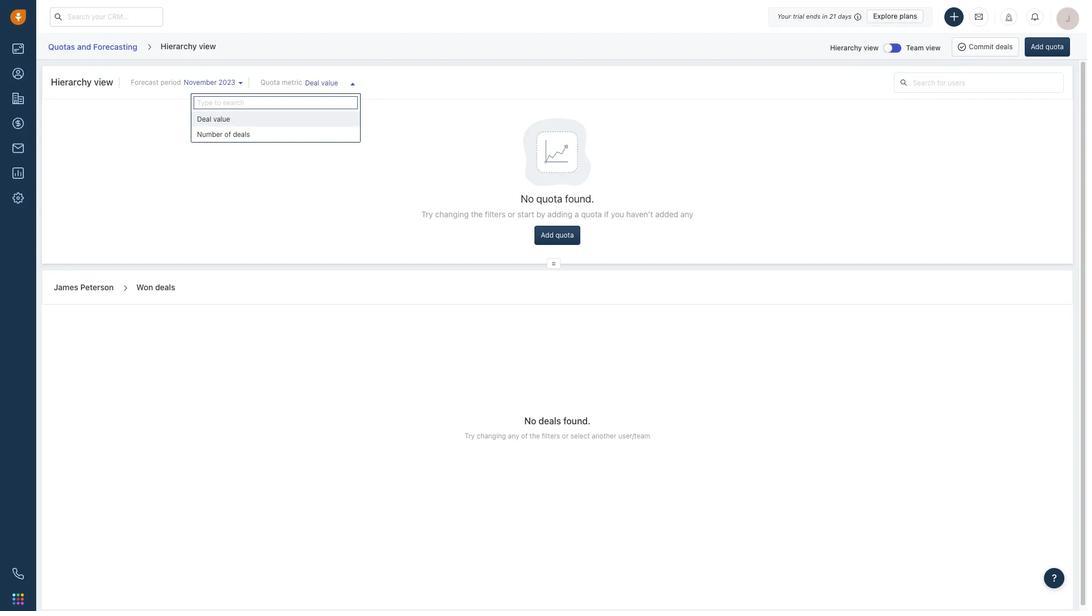 Task type: locate. For each thing, give the bounding box(es) containing it.
0 horizontal spatial deal value
[[197, 115, 230, 123]]

value
[[321, 79, 338, 87], [213, 115, 230, 123]]

quota
[[1046, 42, 1064, 51], [536, 193, 563, 205], [581, 210, 602, 219], [556, 231, 574, 240]]

hierarchy
[[161, 41, 197, 51], [830, 43, 862, 52], [51, 77, 92, 87]]

try
[[422, 210, 433, 219], [465, 432, 475, 441]]

add quota button
[[1025, 37, 1070, 56], [535, 226, 580, 245]]

deals up try changing any of the filters or select another user/team
[[539, 416, 561, 426]]

deals for won deals
[[155, 283, 175, 292]]

0 horizontal spatial value
[[213, 115, 230, 123]]

1 vertical spatial or
[[562, 432, 569, 441]]

filters left start
[[485, 210, 506, 219]]

0 vertical spatial add quota
[[1031, 42, 1064, 51]]

add
[[1031, 42, 1044, 51], [541, 231, 554, 240]]

user/team
[[618, 432, 650, 441]]

filters inside "no quota found. try changing the filters or start by adding a quota if you haven't added any"
[[485, 210, 506, 219]]

of inside "option"
[[225, 130, 231, 139]]

deals
[[996, 42, 1013, 51], [233, 130, 250, 139], [155, 283, 175, 292], [539, 416, 561, 426]]

quota metric
[[261, 78, 302, 87]]

value inside option
[[213, 115, 230, 123]]

commit
[[969, 42, 994, 51]]

1 vertical spatial try
[[465, 432, 475, 441]]

value right metric
[[321, 79, 338, 87]]

deals inside button
[[996, 42, 1013, 51]]

add right commit deals
[[1031, 42, 1044, 51]]

you
[[611, 210, 624, 219]]

1 horizontal spatial hierarchy view
[[161, 41, 216, 51]]

deal up number
[[197, 115, 211, 123]]

explore plans
[[873, 12, 917, 20]]

deal inside dropdown button
[[305, 79, 319, 87]]

hierarchy down quotas
[[51, 77, 92, 87]]

1 vertical spatial filters
[[542, 432, 560, 441]]

1 horizontal spatial value
[[321, 79, 338, 87]]

0 vertical spatial no
[[521, 193, 534, 205]]

forecasting
[[93, 42, 137, 51]]

0 horizontal spatial add quota button
[[535, 226, 580, 245]]

hierarchy down the days
[[830, 43, 862, 52]]

found. inside "no quota found. try changing the filters or start by adding a quota if you haven't added any"
[[565, 193, 594, 205]]

or
[[508, 210, 515, 219], [562, 432, 569, 441]]

try inside "no quota found. try changing the filters or start by adding a quota if you haven't added any"
[[422, 210, 433, 219]]

found. up select
[[563, 416, 591, 426]]

or left select
[[562, 432, 569, 441]]

hierarchy view
[[161, 41, 216, 51], [830, 43, 879, 52], [51, 77, 113, 87]]

deal value inside the deal value dropdown button
[[305, 79, 338, 87]]

filters
[[485, 210, 506, 219], [542, 432, 560, 441]]

0 vertical spatial add
[[1031, 42, 1044, 51]]

commit deals
[[969, 42, 1013, 51]]

0 vertical spatial found.
[[565, 193, 594, 205]]

found. for quota
[[565, 193, 594, 205]]

add quota button right commit deals
[[1025, 37, 1070, 56]]

forecast
[[131, 78, 159, 87]]

0 vertical spatial add quota button
[[1025, 37, 1070, 56]]

november 2023
[[184, 78, 235, 87]]

0 vertical spatial of
[[225, 130, 231, 139]]

1 horizontal spatial try
[[465, 432, 475, 441]]

1 horizontal spatial any
[[681, 210, 694, 219]]

1 vertical spatial changing
[[477, 432, 506, 441]]

0 vertical spatial value
[[321, 79, 338, 87]]

1 horizontal spatial filters
[[542, 432, 560, 441]]

1 vertical spatial add quota
[[541, 231, 574, 240]]

0 vertical spatial try
[[422, 210, 433, 219]]

2 horizontal spatial hierarchy
[[830, 43, 862, 52]]

won
[[136, 283, 153, 292]]

1 vertical spatial deal value
[[197, 115, 230, 123]]

1 vertical spatial the
[[530, 432, 540, 441]]

0 vertical spatial deal
[[305, 79, 319, 87]]

add quota down "adding"
[[541, 231, 574, 240]]

james peterson
[[54, 283, 114, 292]]

add quota right commit deals
[[1031, 42, 1064, 51]]

hierarchy view up november
[[161, 41, 216, 51]]

1 vertical spatial any
[[508, 432, 519, 441]]

any
[[681, 210, 694, 219], [508, 432, 519, 441]]

your trial ends in 21 days
[[778, 12, 852, 20]]

of
[[225, 130, 231, 139], [521, 432, 528, 441]]

deal value up number
[[197, 115, 230, 123]]

0 horizontal spatial the
[[471, 210, 483, 219]]

or left start
[[508, 210, 515, 219]]

1 vertical spatial of
[[521, 432, 528, 441]]

value inside dropdown button
[[321, 79, 338, 87]]

freshworks switcher image
[[12, 594, 24, 605]]

no up try changing any of the filters or select another user/team
[[524, 416, 536, 426]]

team view
[[906, 43, 941, 52]]

deal value
[[305, 79, 338, 87], [197, 115, 230, 123]]

0 vertical spatial or
[[508, 210, 515, 219]]

and
[[77, 42, 91, 51]]

of down no deals found.
[[521, 432, 528, 441]]

1 vertical spatial deal
[[197, 115, 211, 123]]

0 horizontal spatial add
[[541, 231, 554, 240]]

changing inside "no quota found. try changing the filters or start by adding a quota if you haven't added any"
[[435, 210, 469, 219]]

view down quotas and forecasting "link"
[[94, 77, 113, 87]]

the down no deals found.
[[530, 432, 540, 441]]

view
[[199, 41, 216, 51], [864, 43, 879, 52], [926, 43, 941, 52], [94, 77, 113, 87]]

deal inside option
[[197, 115, 211, 123]]

= button
[[547, 258, 561, 269]]

1 vertical spatial value
[[213, 115, 230, 123]]

0 horizontal spatial of
[[225, 130, 231, 139]]

deals right number
[[233, 130, 250, 139]]

filters down no deals found.
[[542, 432, 560, 441]]

0 vertical spatial deal value
[[305, 79, 338, 87]]

hierarchy view down the days
[[830, 43, 879, 52]]

1 horizontal spatial or
[[562, 432, 569, 441]]

deals for commit deals
[[996, 42, 1013, 51]]

no for deals
[[524, 416, 536, 426]]

1 horizontal spatial add quota
[[1031, 42, 1064, 51]]

hierarchy view down "and"
[[51, 77, 113, 87]]

quotas and forecasting
[[48, 42, 137, 51]]

the left start
[[471, 210, 483, 219]]

1 vertical spatial no
[[524, 416, 536, 426]]

add quota button down "adding"
[[535, 226, 580, 245]]

add quota
[[1031, 42, 1064, 51], [541, 231, 574, 240]]

number of deals
[[197, 130, 250, 139]]

0 horizontal spatial try
[[422, 210, 433, 219]]

1 horizontal spatial deal
[[305, 79, 319, 87]]

metric
[[282, 78, 302, 87]]

hierarchy up period
[[161, 41, 197, 51]]

of right number
[[225, 130, 231, 139]]

1 horizontal spatial add quota button
[[1025, 37, 1070, 56]]

Search for users text field
[[913, 73, 1064, 92]]

deals right the won
[[155, 283, 175, 292]]

deals right the commit
[[996, 42, 1013, 51]]

0 vertical spatial changing
[[435, 210, 469, 219]]

no deals found.
[[524, 416, 591, 426]]

0 horizontal spatial deal
[[197, 115, 211, 123]]

2 horizontal spatial hierarchy view
[[830, 43, 879, 52]]

1 vertical spatial found.
[[563, 416, 591, 426]]

0 horizontal spatial or
[[508, 210, 515, 219]]

if
[[604, 210, 609, 219]]

found. up a
[[565, 193, 594, 205]]

list box
[[191, 112, 360, 142]]

number
[[197, 130, 223, 139]]

1 horizontal spatial add
[[1031, 42, 1044, 51]]

0 vertical spatial the
[[471, 210, 483, 219]]

0 horizontal spatial changing
[[435, 210, 469, 219]]

found.
[[565, 193, 594, 205], [563, 416, 591, 426]]

1 horizontal spatial changing
[[477, 432, 506, 441]]

quota
[[261, 78, 280, 87]]

in
[[822, 12, 828, 20]]

0 horizontal spatial filters
[[485, 210, 506, 219]]

0 vertical spatial any
[[681, 210, 694, 219]]

another
[[592, 432, 617, 441]]

select
[[571, 432, 590, 441]]

haven't
[[626, 210, 653, 219]]

deal value right metric
[[305, 79, 338, 87]]

0 vertical spatial filters
[[485, 210, 506, 219]]

no up start
[[521, 193, 534, 205]]

deal
[[305, 79, 319, 87], [197, 115, 211, 123]]

quotas
[[48, 42, 75, 51]]

0 horizontal spatial any
[[508, 432, 519, 441]]

deal right metric
[[305, 79, 319, 87]]

1 horizontal spatial deal value
[[305, 79, 338, 87]]

1 vertical spatial add
[[541, 231, 554, 240]]

the
[[471, 210, 483, 219], [530, 432, 540, 441]]

quotas and forecasting link
[[48, 38, 138, 56]]

no inside "no quota found. try changing the filters or start by adding a quota if you haven't added any"
[[521, 193, 534, 205]]

number of deals option
[[191, 127, 360, 142]]

deals for no deals found.
[[539, 416, 561, 426]]

0 horizontal spatial hierarchy view
[[51, 77, 113, 87]]

deal value button
[[302, 74, 361, 93]]

no
[[521, 193, 534, 205], [524, 416, 536, 426]]

0 horizontal spatial add quota
[[541, 231, 574, 240]]

changing
[[435, 210, 469, 219], [477, 432, 506, 441]]

add down the by
[[541, 231, 554, 240]]

value up number of deals
[[213, 115, 230, 123]]



Task type: vqa. For each thing, say whether or not it's contained in the screenshot.
view
yes



Task type: describe. For each thing, give the bounding box(es) containing it.
won deals
[[136, 283, 175, 292]]

a
[[575, 210, 579, 219]]

the inside "no quota found. try changing the filters or start by adding a quota if you haven't added any"
[[471, 210, 483, 219]]

deal value inside deal value option
[[197, 115, 230, 123]]

1 horizontal spatial the
[[530, 432, 540, 441]]

start
[[517, 210, 534, 219]]

deal for list box containing deal value
[[197, 115, 211, 123]]

your
[[778, 12, 791, 20]]

Type to search search field
[[194, 96, 358, 109]]

1 vertical spatial add quota button
[[535, 226, 580, 245]]

1 horizontal spatial of
[[521, 432, 528, 441]]

found. for deals
[[563, 416, 591, 426]]

list box containing deal value
[[191, 112, 360, 142]]

or inside "no quota found. try changing the filters or start by adding a quota if you haven't added any"
[[508, 210, 515, 219]]

commit deals button
[[952, 37, 1019, 56]]

no quota found. try changing the filters or start by adding a quota if you haven't added any
[[422, 193, 694, 219]]

Search your CRM... text field
[[50, 7, 163, 26]]

added
[[655, 210, 678, 219]]

adding
[[548, 210, 573, 219]]

send email image
[[975, 12, 983, 21]]

explore
[[873, 12, 898, 20]]

1 horizontal spatial hierarchy
[[161, 41, 197, 51]]

=
[[552, 260, 556, 268]]

by
[[537, 210, 545, 219]]

forecast period
[[131, 78, 181, 87]]

plans
[[900, 12, 917, 20]]

deal for the deal value dropdown button
[[305, 79, 319, 87]]

november
[[184, 78, 217, 87]]

november 2023 button
[[181, 78, 243, 88]]

0 horizontal spatial hierarchy
[[51, 77, 92, 87]]

view up november 2023
[[199, 41, 216, 51]]

trial
[[793, 12, 804, 20]]

explore plans link
[[867, 10, 924, 23]]

deal value option
[[191, 112, 360, 127]]

21
[[830, 12, 836, 20]]

value for the deal value dropdown button
[[321, 79, 338, 87]]

2023
[[219, 78, 235, 87]]

phone image
[[12, 569, 24, 580]]

value for list box containing deal value
[[213, 115, 230, 123]]

any inside "no quota found. try changing the filters or start by adding a quota if you haven't added any"
[[681, 210, 694, 219]]

view right 'team'
[[926, 43, 941, 52]]

team
[[906, 43, 924, 52]]

james
[[54, 283, 78, 292]]

days
[[838, 12, 852, 20]]

view down explore
[[864, 43, 879, 52]]

no for quota
[[521, 193, 534, 205]]

try changing any of the filters or select another user/team
[[465, 432, 650, 441]]

peterson
[[80, 283, 114, 292]]

phone element
[[7, 563, 29, 586]]

deals inside "option"
[[233, 130, 250, 139]]

period
[[160, 78, 181, 87]]

ends
[[806, 12, 821, 20]]



